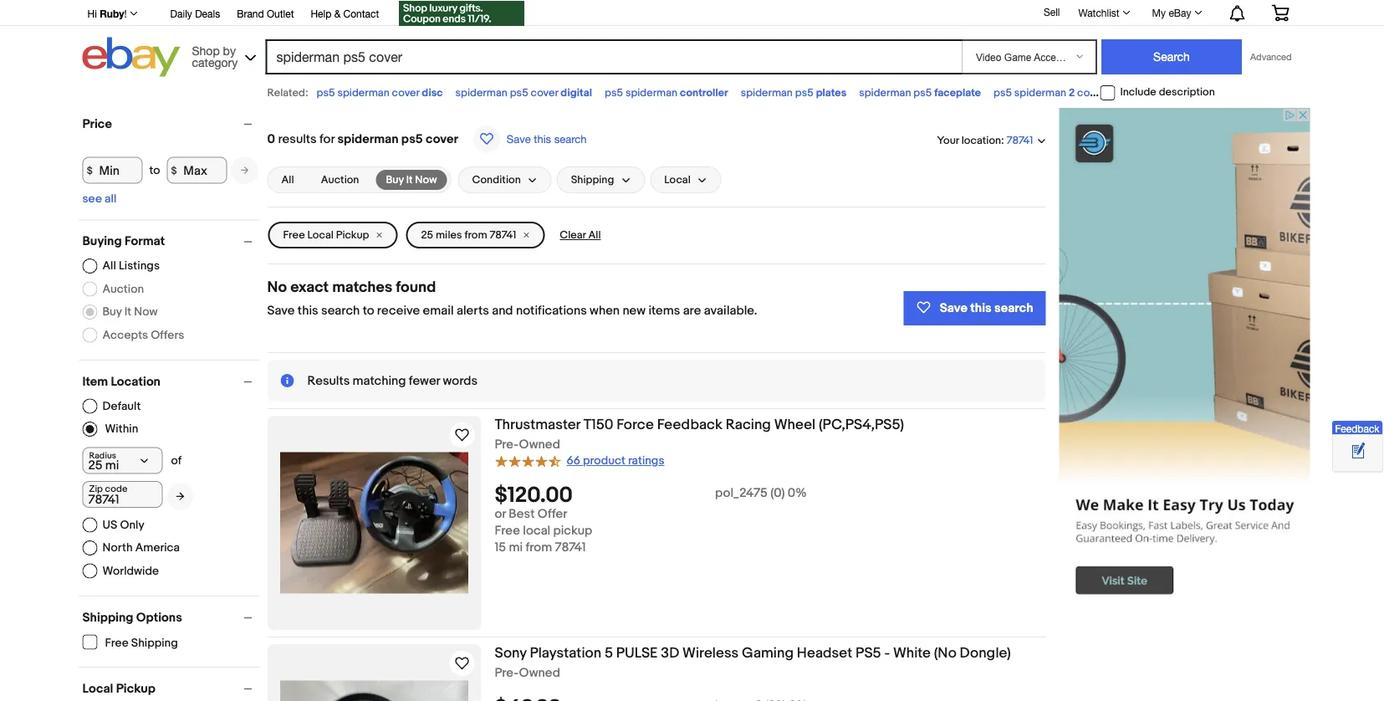 Task type: vqa. For each thing, say whether or not it's contained in the screenshot.
2nd $ from right
yes



Task type: locate. For each thing, give the bounding box(es) containing it.
$ up see at left
[[87, 164, 93, 176]]

2 vertical spatial free
[[105, 636, 129, 650]]

all
[[282, 173, 294, 186], [589, 229, 601, 242], [103, 259, 116, 273]]

save inside no exact matches found save this search to receive email alerts and notifications when new items are available.
[[267, 303, 295, 318]]

see all
[[82, 192, 117, 206]]

0 horizontal spatial 78741
[[490, 229, 517, 242]]

t150
[[584, 416, 614, 433]]

sell link
[[1037, 6, 1068, 18]]

all down results
[[282, 173, 294, 186]]

spiderman inside $120.00 'main content'
[[338, 131, 399, 146]]

0 vertical spatial shipping
[[571, 173, 614, 186]]

save this search for topmost save this search button
[[507, 132, 587, 145]]

save this search
[[507, 132, 587, 145], [940, 301, 1034, 316]]

0 vertical spatial owned
[[519, 437, 561, 452]]

pickup up matches on the top left
[[336, 229, 369, 242]]

free inside free local pickup link
[[283, 229, 305, 242]]

0 vertical spatial pre-
[[495, 437, 519, 452]]

spiderman up 0 results for spiderman ps5 cover
[[338, 86, 390, 99]]

1 horizontal spatial $
[[171, 164, 177, 176]]

shipping up clear all
[[571, 173, 614, 186]]

None submit
[[1102, 39, 1243, 74]]

item
[[82, 374, 108, 389]]

2 owned from the top
[[519, 666, 561, 681]]

sell
[[1044, 6, 1061, 18]]

alerts
[[457, 303, 489, 318]]

0 horizontal spatial $
[[87, 164, 93, 176]]

spiderman down my
[[1139, 86, 1191, 99]]

1 vertical spatial 78741
[[490, 229, 517, 242]]

ps5 left faceplate
[[914, 86, 933, 99]]

1 horizontal spatial auction
[[321, 173, 359, 186]]

feedback
[[657, 416, 723, 433], [1336, 422, 1380, 434]]

local up 'exact'
[[307, 229, 334, 242]]

help
[[311, 8, 332, 19]]

2 pre- from the top
[[495, 666, 519, 681]]

ps5 up buy it now selected text field
[[402, 131, 423, 146]]

advanced link
[[1243, 40, 1301, 74]]

search
[[555, 132, 587, 145], [995, 301, 1034, 316], [321, 303, 360, 318]]

0 horizontal spatial feedback
[[657, 416, 723, 433]]

78741 right : at the right of the page
[[1007, 134, 1034, 147]]

1 vertical spatial free
[[495, 524, 520, 539]]

0 horizontal spatial local
[[82, 681, 113, 696]]

78741 inside pol_2475 (0) 0% or best offer free local pickup 15 mi from 78741
[[555, 540, 586, 555]]

78741 down pickup
[[555, 540, 586, 555]]

free up the 15
[[495, 524, 520, 539]]

auction inside $120.00 'main content'
[[321, 173, 359, 186]]

local inside dropdown button
[[665, 173, 691, 186]]

thrustmaster t150 force feedback racing wheel (pc,ps4,ps5) image
[[280, 452, 469, 594]]

pickup inside $120.00 'main content'
[[336, 229, 369, 242]]

this inside no exact matches found save this search to receive email alerts and notifications when new items are available.
[[298, 303, 319, 318]]

spiderman right disc
[[456, 86, 508, 99]]

faceplate
[[935, 86, 982, 99]]

$ down price dropdown button
[[171, 164, 177, 176]]

0 horizontal spatial to
[[149, 163, 160, 177]]

worldwide
[[103, 564, 159, 578]]

owned down playstation
[[519, 666, 561, 681]]

feedback inside 'thrustmaster t150 force feedback racing wheel (pc,ps4,ps5) pre-owned'
[[657, 416, 723, 433]]

1 horizontal spatial 78741
[[555, 540, 586, 555]]

free
[[283, 229, 305, 242], [495, 524, 520, 539], [105, 636, 129, 650]]

mi
[[509, 540, 523, 555]]

78741 inside your location : 78741
[[1007, 134, 1034, 147]]

1 horizontal spatial local
[[307, 229, 334, 242]]

local right the shipping dropdown button
[[665, 173, 691, 186]]

local pickup button
[[82, 681, 260, 696]]

1 horizontal spatial buy
[[386, 173, 404, 186]]

free inside pol_2475 (0) 0% or best offer free local pickup 15 mi from 78741
[[495, 524, 520, 539]]

by
[[223, 44, 236, 57]]

Minimum Value in $ text field
[[82, 157, 143, 184]]

1 vertical spatial shipping
[[82, 610, 133, 625]]

ps5 spiderman 2 cover
[[994, 86, 1106, 99]]

2 $ from the left
[[171, 164, 177, 176]]

0 vertical spatial buy
[[386, 173, 404, 186]]

1 horizontal spatial free
[[283, 229, 305, 242]]

force
[[617, 416, 654, 433]]

1 vertical spatial pickup
[[116, 681, 156, 696]]

when
[[590, 303, 620, 318]]

brand outlet
[[237, 8, 294, 19]]

pre- inside 'thrustmaster t150 force feedback racing wheel (pc,ps4,ps5) pre-owned'
[[495, 437, 519, 452]]

gaming
[[742, 644, 794, 662]]

78741
[[1007, 134, 1034, 147], [490, 229, 517, 242], [555, 540, 586, 555]]

shipping down options
[[131, 636, 178, 650]]

it up 'accepts'
[[124, 305, 132, 319]]

None text field
[[82, 481, 163, 508]]

1 vertical spatial pre-
[[495, 666, 519, 681]]

buy down 0 results for spiderman ps5 cover
[[386, 173, 404, 186]]

25 miles from 78741 link
[[406, 222, 545, 249]]

advertisement region
[[1060, 108, 1311, 610]]

buy inside text field
[[386, 173, 404, 186]]

receive
[[377, 303, 420, 318]]

free shipping link
[[82, 635, 179, 650]]

clear all link
[[553, 222, 608, 249]]

2 horizontal spatial free
[[495, 524, 520, 539]]

local
[[523, 524, 551, 539]]

all
[[105, 192, 117, 206]]

hi
[[87, 8, 97, 19]]

0 horizontal spatial save
[[267, 303, 295, 318]]

0 vertical spatial pickup
[[336, 229, 369, 242]]

cover left disc
[[392, 86, 420, 99]]

spiderman right the for
[[338, 131, 399, 146]]

0 horizontal spatial search
[[321, 303, 360, 318]]

1 horizontal spatial this
[[534, 132, 552, 145]]

free up 'exact'
[[283, 229, 305, 242]]

1 horizontal spatial it
[[406, 173, 413, 186]]

watchlist
[[1079, 7, 1120, 18]]

0 vertical spatial 78741
[[1007, 134, 1034, 147]]

all right clear
[[589, 229, 601, 242]]

0 vertical spatial free
[[283, 229, 305, 242]]

0 vertical spatial save this search button
[[469, 125, 592, 153]]

!
[[124, 8, 127, 19]]

0 vertical spatial to
[[149, 163, 160, 177]]

all down buying
[[103, 259, 116, 273]]

offers
[[151, 328, 184, 342]]

1 $ from the left
[[87, 164, 93, 176]]

1 vertical spatial it
[[124, 305, 132, 319]]

pickup
[[336, 229, 369, 242], [116, 681, 156, 696]]

pre- down sony
[[495, 666, 519, 681]]

1 horizontal spatial buy it now
[[386, 173, 437, 186]]

owned down thrustmaster
[[519, 437, 561, 452]]

sony playstation 5 pulse 3d wireless gaming headset ps5 - white (no dongle) image
[[280, 681, 469, 701]]

shipping for shipping options
[[82, 610, 133, 625]]

2 vertical spatial local
[[82, 681, 113, 696]]

0 vertical spatial local
[[665, 173, 691, 186]]

shipping inside dropdown button
[[571, 173, 614, 186]]

or
[[495, 507, 506, 522]]

1 vertical spatial all
[[589, 229, 601, 242]]

playstation
[[530, 644, 602, 662]]

item location button
[[82, 374, 260, 389]]

(no
[[935, 644, 957, 662]]

2 vertical spatial shipping
[[131, 636, 178, 650]]

shipping
[[571, 173, 614, 186], [82, 610, 133, 625], [131, 636, 178, 650]]

1 horizontal spatial from
[[526, 540, 552, 555]]

local down free shipping link
[[82, 681, 113, 696]]

local for local
[[665, 173, 691, 186]]

ebay
[[1169, 7, 1192, 18]]

email
[[423, 303, 454, 318]]

0 horizontal spatial all
[[103, 259, 116, 273]]

ps5 spiderman cover
[[1118, 86, 1224, 99]]

to left "maximum value in $" text box at the top left of page
[[149, 163, 160, 177]]

cover down disc
[[426, 131, 458, 146]]

from right 'miles'
[[465, 229, 488, 242]]

now up accepts offers
[[134, 305, 158, 319]]

pickup down free shipping
[[116, 681, 156, 696]]

1 vertical spatial owned
[[519, 666, 561, 681]]

Buy It Now selected text field
[[386, 172, 437, 187]]

of
[[171, 454, 182, 468]]

owned inside sony playstation 5 pulse 3d wireless gaming headset ps5 - white (no dongle) pre-owned
[[519, 666, 561, 681]]

0 horizontal spatial auction
[[103, 282, 144, 296]]

all listings link
[[82, 259, 160, 274]]

buy
[[386, 173, 404, 186], [103, 305, 122, 319]]

pre- down thrustmaster
[[495, 437, 519, 452]]

1 owned from the top
[[519, 437, 561, 452]]

0 horizontal spatial now
[[134, 305, 158, 319]]

cover left digital at the left top of the page
[[531, 86, 559, 99]]

1 vertical spatial save this search
[[940, 301, 1034, 316]]

1 horizontal spatial pickup
[[336, 229, 369, 242]]

1 pre- from the top
[[495, 437, 519, 452]]

buy up 'accepts'
[[103, 305, 122, 319]]

1 horizontal spatial all
[[282, 173, 294, 186]]

price
[[82, 116, 112, 131]]

$120.00 main content
[[267, 108, 1046, 701]]

78741 right 'miles'
[[490, 229, 517, 242]]

shop
[[192, 44, 220, 57]]

Maximum Value in $ text field
[[167, 157, 227, 184]]

condition button
[[458, 167, 552, 193]]

to
[[149, 163, 160, 177], [363, 303, 374, 318]]

thrustmaster t150 force feedback racing wheel (pc,ps4,ps5) pre-owned
[[495, 416, 905, 452]]

save
[[507, 132, 531, 145], [940, 301, 968, 316], [267, 303, 295, 318]]

now up 25
[[415, 173, 437, 186]]

0 horizontal spatial from
[[465, 229, 488, 242]]

0 vertical spatial buy it now
[[386, 173, 437, 186]]

help & contact link
[[311, 5, 379, 23]]

0 vertical spatial auction
[[321, 173, 359, 186]]

(pc,ps4,ps5)
[[819, 416, 905, 433]]

free down shipping options
[[105, 636, 129, 650]]

all inside "link"
[[282, 173, 294, 186]]

2 horizontal spatial save
[[940, 301, 968, 316]]

0 horizontal spatial save this search button
[[469, 125, 592, 153]]

1 vertical spatial local
[[307, 229, 334, 242]]

0 horizontal spatial pickup
[[116, 681, 156, 696]]

to inside no exact matches found save this search to receive email alerts and notifications when new items are available.
[[363, 303, 374, 318]]

it down 0 results for spiderman ps5 cover
[[406, 173, 413, 186]]

0 horizontal spatial free
[[105, 636, 129, 650]]

description
[[1160, 86, 1216, 99]]

auction down all listings "link"
[[103, 282, 144, 296]]

$ for "maximum value in $" text box at the top left of page
[[171, 164, 177, 176]]

0 vertical spatial it
[[406, 173, 413, 186]]

0 vertical spatial now
[[415, 173, 437, 186]]

controller
[[680, 86, 729, 99]]

available.
[[704, 303, 758, 318]]

auction down the for
[[321, 173, 359, 186]]

all inside "link"
[[103, 259, 116, 273]]

from inside pol_2475 (0) 0% or best offer free local pickup 15 mi from 78741
[[526, 540, 552, 555]]

cover right 2
[[1078, 86, 1106, 99]]

2 horizontal spatial 78741
[[1007, 134, 1034, 147]]

buy it now
[[386, 173, 437, 186], [103, 305, 158, 319]]

now
[[415, 173, 437, 186], [134, 305, 158, 319]]

shipping options button
[[82, 610, 260, 625]]

0 horizontal spatial buy
[[103, 305, 122, 319]]

:
[[1002, 134, 1005, 147]]

0 vertical spatial all
[[282, 173, 294, 186]]

free inside free shipping link
[[105, 636, 129, 650]]

buy it now up 25
[[386, 173, 437, 186]]

miles
[[436, 229, 462, 242]]

your location : 78741
[[938, 134, 1034, 147]]

1 vertical spatial buy it now
[[103, 305, 158, 319]]

sony playstation 5 pulse 3d wireless gaming headset ps5 - white (no dongle) heading
[[495, 644, 1011, 662]]

1 vertical spatial from
[[526, 540, 552, 555]]

from down local
[[526, 540, 552, 555]]

within
[[105, 422, 138, 436]]

contact
[[344, 8, 379, 19]]

1 vertical spatial to
[[363, 303, 374, 318]]

1 horizontal spatial to
[[363, 303, 374, 318]]

1 horizontal spatial save this search button
[[904, 291, 1046, 326]]

0 horizontal spatial it
[[124, 305, 132, 319]]

2 vertical spatial all
[[103, 259, 116, 273]]

search inside no exact matches found save this search to receive email alerts and notifications when new items are available.
[[321, 303, 360, 318]]

0 vertical spatial save this search
[[507, 132, 587, 145]]

apply within filter image
[[176, 491, 185, 502]]

to down matches on the top left
[[363, 303, 374, 318]]

2 vertical spatial 78741
[[555, 540, 586, 555]]

this
[[534, 132, 552, 145], [971, 301, 992, 316], [298, 303, 319, 318]]

0 horizontal spatial save this search
[[507, 132, 587, 145]]

free for free local pickup
[[283, 229, 305, 242]]

1 horizontal spatial save this search
[[940, 301, 1034, 316]]

1 horizontal spatial now
[[415, 173, 437, 186]]

daily
[[170, 8, 192, 19]]

deals
[[195, 8, 220, 19]]

ps5 inside $120.00 'main content'
[[402, 131, 423, 146]]

cover right include
[[1194, 86, 1221, 99]]

plates
[[816, 86, 847, 99]]

shipping up free shipping link
[[82, 610, 133, 625]]

2 horizontal spatial local
[[665, 173, 691, 186]]

buy it now up 'accepts'
[[103, 305, 158, 319]]

0 horizontal spatial this
[[298, 303, 319, 318]]

my
[[1153, 7, 1167, 18]]

default
[[103, 399, 141, 413]]



Task type: describe. For each thing, give the bounding box(es) containing it.
results
[[278, 131, 317, 146]]

outlet
[[267, 8, 294, 19]]

spiderman right controller
[[741, 86, 793, 99]]

hi ruby !
[[87, 8, 127, 19]]

wheel
[[775, 416, 816, 433]]

my ebay link
[[1144, 3, 1210, 23]]

accepts
[[103, 328, 148, 342]]

owned inside 'thrustmaster t150 force feedback racing wheel (pc,ps4,ps5) pre-owned'
[[519, 437, 561, 452]]

spiderman ps5 cover digital
[[456, 86, 592, 99]]

exact
[[291, 278, 329, 296]]

1 vertical spatial save this search button
[[904, 291, 1046, 326]]

ps5
[[856, 644, 882, 662]]

racing
[[726, 416, 771, 433]]

Search for anything text field
[[268, 41, 959, 73]]

wireless
[[683, 644, 739, 662]]

dongle)
[[960, 644, 1011, 662]]

sony playstation 5 pulse 3d wireless gaming headset ps5 - white (no dongle) link
[[495, 644, 1046, 666]]

include
[[1121, 86, 1157, 99]]

0 vertical spatial from
[[465, 229, 488, 242]]

ps5 left plates
[[796, 86, 814, 99]]

clear
[[560, 229, 586, 242]]

1 horizontal spatial save
[[507, 132, 531, 145]]

cover for ps5 spiderman cover disc
[[392, 86, 420, 99]]

1 horizontal spatial feedback
[[1336, 422, 1380, 434]]

buying format
[[82, 234, 165, 249]]

cover for ps5 spiderman cover
[[1194, 86, 1221, 99]]

78741 for 25 miles from 78741
[[490, 229, 517, 242]]

results
[[308, 373, 350, 388]]

all link
[[272, 170, 304, 190]]

$120.00
[[495, 483, 573, 509]]

buy it now link
[[376, 170, 447, 190]]

1 horizontal spatial search
[[555, 132, 587, 145]]

it inside text field
[[406, 173, 413, 186]]

1 vertical spatial auction
[[103, 282, 144, 296]]

are
[[683, 303, 702, 318]]

best
[[509, 507, 535, 522]]

ps5 right faceplate
[[994, 86, 1013, 99]]

free for free shipping
[[105, 636, 129, 650]]

pol_2475 (0) 0% or best offer free local pickup 15 mi from 78741
[[495, 486, 807, 555]]

items
[[649, 303, 681, 318]]

watch thrustmaster t150 force feedback racing wheel (pc,ps4,ps5) image
[[452, 425, 472, 445]]

now inside text field
[[415, 173, 437, 186]]

thrustmaster
[[495, 416, 581, 433]]

pre- inside sony playstation 5 pulse 3d wireless gaming headset ps5 - white (no dongle) pre-owned
[[495, 666, 519, 681]]

watchlist link
[[1070, 3, 1139, 23]]

thrustmaster t150 force feedback racing wheel (pc,ps4,ps5) link
[[495, 416, 1046, 437]]

$ for minimum value in $ 'text box'
[[87, 164, 93, 176]]

ratings
[[628, 454, 665, 468]]

2
[[1069, 86, 1076, 99]]

and
[[492, 303, 513, 318]]

brand outlet link
[[237, 5, 294, 23]]

1 vertical spatial now
[[134, 305, 158, 319]]

accepts offers
[[103, 328, 184, 342]]

for
[[320, 131, 335, 146]]

5
[[605, 644, 613, 662]]

sony playstation 5 pulse 3d wireless gaming headset ps5 - white (no dongle) pre-owned
[[495, 644, 1011, 681]]

clear all
[[560, 229, 601, 242]]

0 horizontal spatial buy it now
[[103, 305, 158, 319]]

none submit inside shop by category banner
[[1102, 39, 1243, 74]]

listings
[[119, 259, 160, 273]]

shipping for shipping
[[571, 173, 614, 186]]

ps5 right 2
[[1118, 86, 1137, 99]]

cover for spiderman ps5 cover digital
[[531, 86, 559, 99]]

location
[[111, 374, 161, 389]]

my ebay
[[1153, 7, 1192, 18]]

pickup
[[554, 524, 593, 539]]

free local pickup link
[[268, 222, 398, 249]]

all for all listings
[[103, 259, 116, 273]]

cover inside $120.00 'main content'
[[426, 131, 458, 146]]

pol_2475
[[716, 486, 768, 501]]

0 results for spiderman ps5 cover
[[267, 131, 458, 146]]

local for local pickup
[[82, 681, 113, 696]]

found
[[396, 278, 436, 296]]

0%
[[788, 486, 807, 501]]

ps5 right related:
[[317, 86, 335, 99]]

watch sony playstation 5 pulse 3d wireless gaming headset ps5 - white (no dongle) image
[[452, 654, 472, 674]]

&
[[334, 8, 341, 19]]

spiderman right plates
[[860, 86, 912, 99]]

us
[[103, 518, 117, 532]]

2 horizontal spatial search
[[995, 301, 1034, 316]]

brand
[[237, 8, 264, 19]]

spiderman ps5 plates
[[741, 86, 847, 99]]

shop by category banner
[[78, 0, 1303, 81]]

2 horizontal spatial all
[[589, 229, 601, 242]]

your shopping cart image
[[1272, 4, 1291, 21]]

results matching fewer words
[[308, 373, 478, 388]]

north america link
[[82, 541, 180, 556]]

0
[[267, 131, 275, 146]]

sony
[[495, 644, 527, 662]]

save this search for save this search button to the bottom
[[940, 301, 1034, 316]]

local pickup
[[82, 681, 156, 696]]

all for all
[[282, 173, 294, 186]]

related:
[[267, 86, 308, 99]]

offer
[[538, 507, 568, 522]]

ps5 spiderman cover disc
[[317, 86, 443, 99]]

fewer
[[409, 373, 440, 388]]

78741 for your location : 78741
[[1007, 134, 1034, 147]]

shipping button
[[557, 167, 645, 193]]

25
[[421, 229, 434, 242]]

buying format button
[[82, 234, 260, 249]]

condition
[[472, 173, 521, 186]]

help & contact
[[311, 8, 379, 19]]

ps5 left digital at the left top of the page
[[510, 86, 529, 99]]

free local pickup
[[283, 229, 369, 242]]

headset
[[797, 644, 853, 662]]

north america
[[103, 541, 180, 555]]

north
[[103, 541, 133, 555]]

results matching fewer words region
[[267, 360, 1046, 402]]

matches
[[332, 278, 393, 296]]

66 product ratings link
[[495, 453, 665, 468]]

2 horizontal spatial this
[[971, 301, 992, 316]]

get the coupon image
[[399, 1, 525, 26]]

66 product ratings
[[567, 454, 665, 468]]

options
[[136, 610, 182, 625]]

account navigation
[[78, 0, 1303, 28]]

spiderman down search for anything text field
[[626, 86, 678, 99]]

white
[[894, 644, 931, 662]]

daily deals link
[[170, 5, 220, 23]]

item location
[[82, 374, 161, 389]]

thrustmaster t150 force feedback racing wheel (pc,ps4,ps5) heading
[[495, 416, 905, 433]]

america
[[135, 541, 180, 555]]

1 vertical spatial buy
[[103, 305, 122, 319]]

spiderman left 2
[[1015, 86, 1067, 99]]

66
[[567, 454, 581, 468]]

ruby
[[100, 8, 124, 19]]

auction link
[[311, 170, 369, 190]]

no
[[267, 278, 287, 296]]

new
[[623, 303, 646, 318]]

ps5 down search for anything text field
[[605, 86, 623, 99]]

buy it now inside $120.00 'main content'
[[386, 173, 437, 186]]

all listings
[[103, 259, 160, 273]]



